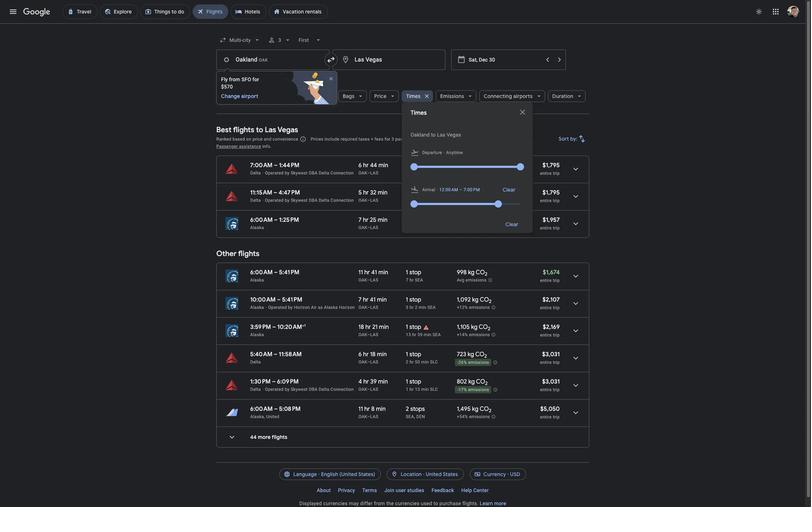 Task type: describe. For each thing, give the bounding box(es) containing it.
vegas inside search box
[[447, 132, 462, 138]]

total duration 6 hr 44 min. element
[[359, 162, 406, 170]]

1 for 6 hr 44 min
[[406, 162, 409, 169]]

998 kg co 2
[[457, 269, 488, 278]]

layover (1 of 1) is a 7 hr layover at seattle-tacoma international airport in seattle. element
[[406, 277, 454, 283]]

emissions down 646 kg co
[[469, 198, 490, 204]]

0 vertical spatial more
[[258, 434, 271, 441]]

min inside 1 stop 3 hr 53 min lax
[[422, 171, 429, 176]]

39 for 13
[[418, 333, 423, 338]]

50
[[415, 360, 420, 365]]

1 stop 3 hr 53 min lax
[[406, 162, 439, 176]]

1 for 7 hr 41 min
[[406, 296, 409, 304]]

las for 4 hr 39 min
[[371, 387, 379, 392]]

total duration 5 hr 32 min. element
[[359, 189, 406, 198]]

1 stop 1 hr 13 min slc
[[406, 378, 438, 392]]

Departure time: 6:00 AM. text field
[[250, 406, 273, 413]]

min inside 1 stop 3 hr 2 min sea
[[419, 305, 427, 310]]

– inside "6:00 am – 5:08 pm alaska, united"
[[274, 406, 278, 413]]

price
[[375, 93, 387, 100]]

times button
[[402, 88, 433, 105]]

emissions down 1,105 kg co 2
[[470, 333, 491, 338]]

619 kg co 2 -36% emissions
[[457, 162, 490, 176]]

kg for 1,092
[[473, 296, 479, 304]]

hr inside '1 stop 1 hr 13 min slc'
[[410, 387, 414, 392]]

6 for 6 hr 18 min
[[359, 351, 362, 358]]

619
[[457, 162, 466, 169]]

Departure time: 6:00 AM. text field
[[250, 269, 273, 276]]

differ
[[361, 501, 373, 507]]

min inside 5 hr 32 min oak – las
[[378, 189, 388, 197]]

skywest for 4:47 pm
[[291, 198, 308, 203]]

0 vertical spatial clear button
[[494, 184, 525, 196]]

– inside 5:40 am – 11:58 am delta
[[274, 351, 278, 358]]

co for 998 kg co 2
[[476, 269, 485, 276]]

passenger
[[217, 144, 238, 149]]

join user studies link
[[381, 485, 428, 497]]

slc for 802
[[431, 387, 438, 392]]

- inside 619 kg co 2 -36% emissions
[[458, 171, 459, 176]]

4
[[359, 378, 362, 386]]

13 hr 39 min sea
[[406, 333, 441, 338]]

+12%
[[457, 305, 468, 310]]

Departure time: 6:00 AM. text field
[[250, 217, 273, 224]]

1 up 2 stops flight. element at the bottom
[[406, 387, 409, 392]]

and inside prices include required taxes + fees for 3 passengers. optional charges and bag fees passenger assistance
[[458, 137, 465, 142]]

entire for 1,105
[[541, 333, 552, 338]]

1 stop flight. element for 6 hr 44 min
[[406, 162, 422, 170]]

1795 US dollars text field
[[543, 189, 560, 197]]

as
[[318, 305, 323, 310]]

Arrival time: 1:25 PM. text field
[[279, 217, 299, 224]]

– inside the '18 hr 21 min oak – las'
[[368, 333, 371, 338]]

times inside popup button
[[407, 93, 421, 100]]

3 inside 1 stop 3 hr 53 min lax
[[406, 171, 409, 176]]

1 horizontal spatial from
[[374, 501, 385, 507]]

3:59 pm – 10:20 am + 1
[[250, 323, 306, 331]]

7:00 am
[[250, 162, 273, 169]]

total duration 7 hr 41 min. element
[[359, 296, 406, 305]]

trip for 802
[[554, 388, 560, 393]]

dba for 1:44 pm
[[309, 171, 318, 176]]

2107 US dollars text field
[[543, 296, 560, 304]]

– left '4:47 pm'
[[274, 189, 278, 197]]

,
[[415, 415, 416, 420]]

6:00 am for 1:25 pm
[[250, 217, 273, 224]]

stop for 1 stop
[[410, 324, 422, 331]]

+14%
[[457, 333, 468, 338]]

emissions down 1,092 kg co 2
[[470, 305, 491, 310]]

oakland to las vegas
[[411, 132, 462, 138]]

leaves oakland international airport at 7:00 am on saturday, december 30 and arrives at harry reid international airport at 1:44 pm on saturday, december 30. element
[[250, 162, 300, 169]]

2 horizon from the left
[[339, 305, 355, 310]]

layover (1 of 1) is a 2 hr 46 min layover at los angeles international airport in los angeles. element
[[406, 198, 454, 203]]

2 inside '1,495 kg co 2'
[[489, 408, 492, 414]]

– inside 11 hr 41 min oak – las
[[368, 278, 371, 283]]

displayed
[[300, 501, 322, 507]]

2 stops sea , den
[[406, 406, 426, 420]]

leaves oakland international airport at 6:00 am on saturday, december 30 and arrives at harry reid international airport at 5:08 pm on saturday, december 30. element
[[250, 406, 301, 413]]

language
[[294, 471, 317, 478]]

emissions down '1,495 kg co 2'
[[470, 415, 491, 420]]

las for 6 hr 18 min
[[371, 360, 379, 365]]

$3,031 entire trip for 802
[[541, 378, 560, 393]]

hr inside 6 hr 18 min oak – las
[[364, 351, 369, 358]]

operated for 4:47 pm
[[265, 198, 284, 203]]

Arrival time: 6:09 PM. text field
[[277, 378, 299, 386]]

7:00 am – 1:44 pm
[[250, 162, 300, 169]]

44 more flights
[[250, 434, 288, 441]]

6:00 am – 5:08 pm alaska, united
[[250, 406, 301, 420]]

1 horizontal spatial las
[[437, 132, 446, 138]]

total duration 11 hr 41 min. element
[[359, 269, 406, 277]]

include
[[325, 137, 340, 142]]

may
[[349, 501, 359, 507]]

6:00 am – 1:25 pm alaska
[[250, 217, 299, 230]]

39 for 4
[[371, 378, 377, 386]]

2 inside 2 stops sea , den
[[406, 406, 409, 413]]

add
[[225, 78, 235, 85]]

$5,050
[[541, 406, 560, 413]]

min inside 11 hr 41 min oak – las
[[379, 269, 389, 276]]

hr inside 1 stop 2 hr 46 min lax
[[410, 198, 414, 203]]

17%
[[459, 388, 467, 393]]

operated for 6:09 pm
[[265, 387, 284, 392]]

operated down leaves oakland international airport at 10:00 am on saturday, december 30 and arrives at harry reid international airport at 5:41 pm on saturday, december 30. element
[[268, 305, 287, 310]]

hr down 1 stop
[[413, 333, 417, 338]]

1 stop flight. element for 6 hr 18 min
[[406, 351, 422, 359]]

sea left +14%
[[433, 333, 441, 338]]

sort by: button
[[556, 130, 590, 148]]

– left 7:00 pm
[[460, 187, 463, 193]]

6:00 am for 5:41 pm
[[250, 269, 273, 276]]

1 stop 2 hr 46 min lax
[[406, 189, 439, 203]]

connecting airports
[[484, 93, 533, 100]]

total duration 4 hr 39 min. element
[[359, 378, 406, 387]]

min inside 1 stop 2 hr 50 min slc
[[422, 360, 429, 365]]

avg
[[457, 278, 465, 283]]

emissions inside 619 kg co 2 -36% emissions
[[469, 171, 490, 176]]

998
[[457, 269, 467, 276]]

7:00 pm
[[464, 187, 480, 193]]

arrival time: 5:41 pm. text field for 6:00 am
[[279, 269, 300, 276]]

2 inside 619 kg co 2 -36% emissions
[[484, 164, 487, 170]]

– inside 3:59 pm – 10:20 am + 1
[[273, 324, 276, 331]]

6 hr 18 min oak – las
[[359, 351, 387, 365]]

las for 11 hr 41 min
[[371, 278, 379, 283]]

passenger assistance button
[[217, 144, 261, 149]]

fly
[[221, 77, 228, 82]]

operated by skywest dba delta connection for 1:44 pm
[[265, 171, 354, 176]]

1 vertical spatial times
[[411, 109, 427, 117]]

by for 1:44 pm
[[285, 171, 290, 176]]

flight details. leaves oakland international airport at 3:59 pm on saturday, december 30 and arrives at harry reid international airport at 10:20 am on sunday, december 31. image
[[568, 322, 585, 340]]

7 for 7 hr 41 min
[[359, 296, 362, 304]]

– inside the 6:00 am – 1:25 pm alaska
[[274, 217, 278, 224]]

oak for 6 hr 44 min
[[359, 171, 368, 176]]

entire for 646
[[541, 198, 552, 203]]

flights.
[[463, 501, 479, 507]]

2 inside 1 stop 2 hr 50 min slc
[[406, 360, 409, 365]]

for inside the fly from sfo for $570 change airport
[[253, 77, 259, 82]]

change airport button
[[221, 93, 271, 100]]

flight details. leaves oakland international airport at 6:00 am on saturday, december 30 and arrives at harry reid international airport at 5:41 pm on saturday, december 30. image
[[568, 268, 585, 285]]

user
[[396, 488, 406, 494]]

1 inside 3:59 pm – 10:20 am + 1
[[304, 323, 306, 328]]

1674 US dollars text field
[[543, 269, 560, 276]]

sort by:
[[559, 136, 578, 142]]

english
[[321, 471, 339, 478]]

min inside 4 hr 39 min oak – las
[[379, 378, 388, 386]]

5:08 pm
[[279, 406, 301, 413]]

1 stop flight. element for 5 hr 32 min
[[406, 189, 422, 198]]

stop for 1 stop 7 hr sea
[[410, 269, 422, 276]]

18 inside 6 hr 18 min oak – las
[[370, 351, 376, 358]]

1 vertical spatial clear
[[506, 221, 519, 228]]

by down leaves oakland international airport at 10:00 am on saturday, december 30 and arrives at harry reid international airport at 5:41 pm on saturday, december 30. element
[[288, 305, 293, 310]]

$1,957 entire trip
[[541, 217, 560, 231]]

entire inside '$1,957 entire trip'
[[541, 226, 552, 231]]

1:30 pm
[[250, 378, 271, 386]]

anytime
[[447, 150, 463, 155]]

+ inside prices include required taxes + fees for 3 passengers. optional charges and bag fees passenger assistance
[[371, 137, 374, 142]]

assistance
[[239, 144, 261, 149]]

hr inside 11 hr 8 min oak – las
[[365, 406, 370, 413]]

– right 10:00 am
[[277, 296, 281, 304]]

operated by horizon air as alaska horizon
[[268, 305, 355, 310]]

flights for other
[[238, 249, 260, 258]]

0 vertical spatial  image
[[437, 186, 438, 194]]

– left 1:44 pm
[[274, 162, 278, 169]]

1:25 pm
[[279, 217, 299, 224]]

alaska down 3:59 pm text box
[[250, 333, 264, 338]]

co for 1,105 kg co 2
[[479, 324, 488, 331]]

kg for 646
[[469, 189, 475, 197]]

kg for 1,105
[[472, 324, 478, 331]]

hr inside 1 stop 3 hr 53 min lax
[[410, 171, 414, 176]]

oak for 5 hr 32 min
[[359, 198, 368, 203]]

Departure time: 10:00 AM. text field
[[250, 296, 276, 304]]

Arrival time: 5:08 PM. text field
[[279, 406, 301, 413]]

flight
[[236, 78, 249, 85]]

to up the price at top
[[256, 125, 263, 135]]

alaska inside the 6:00 am – 1:25 pm alaska
[[250, 225, 264, 230]]

emissions button
[[436, 88, 477, 105]]

total duration 7 hr 25 min. element
[[359, 217, 406, 225]]

12:00 am – 7:00 pm
[[440, 187, 480, 193]]

help center link
[[458, 485, 493, 497]]

5:40 am – 11:58 am delta
[[250, 351, 302, 365]]

3:59 pm
[[250, 324, 271, 331]]

min inside '1 stop 1 hr 13 min slc'
[[422, 387, 429, 392]]

hr inside 1 stop 7 hr sea
[[410, 278, 414, 283]]

to right used
[[434, 501, 439, 507]]

join
[[385, 488, 395, 494]]

alaska right as
[[324, 305, 338, 310]]

connection for 4 hr 39 min
[[331, 387, 354, 392]]

privacy
[[338, 488, 355, 494]]

1 for 5 hr 32 min
[[406, 189, 409, 197]]

layover (1 of 1) is a 1 hr 13 min layover at salt lake city international airport in salt lake city. element
[[406, 387, 454, 393]]

co for 619 kg co 2 -36% emissions
[[475, 162, 484, 169]]

den
[[417, 415, 426, 420]]

co for 1,495 kg co 2
[[480, 406, 489, 413]]

hr inside 1 stop 2 hr 50 min slc
[[410, 360, 414, 365]]

arrival time: 5:41 pm. text field for 10:00 am
[[282, 296, 303, 304]]

 image inside search box
[[444, 149, 445, 156]]

$5,050 entire trip
[[541, 406, 560, 420]]

layover (1 of 1) is a 3 hr 53 min layover at los angeles international airport in los angeles. element
[[406, 170, 454, 176]]

46
[[415, 198, 420, 203]]

min inside "6 hr 44 min oak – las"
[[379, 162, 389, 169]]

3 inside popup button
[[279, 37, 282, 43]]

help
[[462, 488, 473, 494]]

+ inside 3:59 pm – 10:20 am + 1
[[302, 323, 304, 328]]

co for 723 kg co 2
[[476, 351, 485, 358]]

leaves oakland international airport at 6:00 am on saturday, december 30 and arrives at harry reid international airport at 5:41 pm on saturday, december 30. element
[[250, 269, 300, 276]]

operated by skywest dba delta connection for 4:47 pm
[[265, 198, 354, 203]]

sea inside 1 stop 7 hr sea
[[415, 278, 424, 283]]

44 inside "6 hr 44 min oak – las"
[[370, 162, 377, 169]]

- for 723
[[458, 360, 459, 365]]

flight details. leaves oakland international airport at 7:00 am on saturday, december 30 and arrives at harry reid international airport at 1:44 pm on saturday, december 30. image
[[568, 160, 585, 178]]

kg for 723
[[468, 351, 475, 358]]

1 horizon from the left
[[294, 305, 310, 310]]

skywest for 6:09 pm
[[291, 387, 308, 392]]

1 up 13 hr 39 min sea
[[406, 324, 409, 331]]

2 inside 723 kg co 2
[[485, 353, 488, 360]]

+54% emissions
[[457, 415, 491, 420]]

leaves oakland international airport at 6:00 am on saturday, december 30 and arrives at harry reid international airport at 1:25 pm on saturday, december 30. element
[[250, 217, 299, 224]]

Arrival time: 10:20 AM on  Sunday, December 31. text field
[[278, 323, 306, 331]]

min inside the 7 hr 25 min oak – las
[[378, 217, 388, 224]]

41 for 11
[[372, 269, 377, 276]]

5:41 pm for 6:00 am – 5:41 pm alaska
[[279, 269, 300, 276]]

for inside prices include required taxes + fees for 3 passengers. optional charges and bag fees passenger assistance
[[385, 137, 391, 142]]

flight details. leaves oakland international airport at 5:40 am on saturday, december 30 and arrives at harry reid international airport at 11:58 am on saturday, december 30. image
[[568, 350, 585, 367]]

emissions down the 802 kg co 2 on the right
[[469, 388, 490, 393]]

10:00 am – 5:41 pm
[[250, 296, 303, 304]]

– inside 4 hr 39 min oak – las
[[368, 387, 371, 392]]

11:15 am
[[250, 189, 273, 197]]

layover (1 of 1) is a 2 hr 50 min layover at salt lake city international airport in salt lake city. element
[[406, 359, 454, 365]]

kg for 802
[[469, 378, 475, 386]]

Arrival time: 11:58 AM. text field
[[279, 351, 302, 358]]

displayed currencies may differ from the currencies used to purchase flights. learn more
[[300, 501, 507, 507]]

by for 4:47 pm
[[285, 198, 290, 203]]

1 vertical spatial united
[[426, 471, 442, 478]]

min inside the 7 hr 41 min oak – las
[[377, 296, 387, 304]]

terms
[[363, 488, 377, 494]]

stop for 1 stop 2 hr 50 min slc
[[410, 351, 422, 358]]

all filters (1) button
[[217, 88, 265, 105]]

– inside the 7 hr 41 min oak – las
[[368, 305, 371, 310]]

– right departure time: 1:30 pm. text box
[[272, 378, 276, 386]]

$1,795 entire trip for 646
[[541, 189, 560, 203]]

from inside the fly from sfo for $570 change airport
[[229, 77, 240, 82]]

oak for 18 hr 21 min
[[359, 333, 368, 338]]

min inside the '18 hr 21 min oak – las'
[[379, 324, 389, 331]]

2 fees from the left
[[475, 137, 484, 142]]

flight details. leaves oakland international airport at 6:00 am on saturday, december 30 and arrives at harry reid international airport at 5:08 pm on saturday, december 30. image
[[568, 404, 585, 422]]

about link
[[314, 485, 335, 497]]

– inside 5 hr 32 min oak – las
[[368, 198, 371, 203]]

36%
[[459, 171, 467, 176]]

5050 US dollars text field
[[541, 406, 560, 413]]

oak for 11 hr 8 min
[[359, 415, 368, 420]]

trip inside '$1,957 entire trip'
[[554, 226, 560, 231]]

min up 1 stop 2 hr 50 min slc
[[424, 333, 432, 338]]

5 1 stop flight. element from the top
[[406, 324, 422, 332]]

las for 7 hr 41 min
[[371, 305, 379, 310]]

oak for 4 hr 39 min
[[359, 387, 368, 392]]



Task type: locate. For each thing, give the bounding box(es) containing it.
las for 5 hr 32 min
[[371, 198, 379, 203]]

6 las from the top
[[371, 333, 379, 338]]

change appearance image
[[751, 3, 769, 20]]

$1,674
[[543, 269, 560, 276]]

3 las from the top
[[371, 225, 379, 230]]

las for 6 hr 44 min
[[371, 171, 379, 176]]

prices
[[311, 137, 324, 142]]

sea inside 1 stop 3 hr 2 min sea
[[428, 305, 436, 310]]

2 6:00 am from the top
[[250, 269, 273, 276]]

0 vertical spatial +
[[371, 137, 374, 142]]

2 inside 1,092 kg co 2
[[489, 299, 492, 305]]

5 trip from the top
[[554, 306, 560, 311]]

1 vertical spatial $1,795
[[543, 189, 560, 197]]

0 vertical spatial flights
[[233, 125, 255, 135]]

– inside 11 hr 8 min oak – las
[[368, 415, 371, 420]]

hr left 21
[[366, 324, 371, 331]]

horizon
[[294, 305, 310, 310], [339, 305, 355, 310]]

layover (1 of 1) is a 13 hr 39 min overnight layover at seattle-tacoma international airport in seattle. element
[[406, 332, 454, 338]]

0 vertical spatial arrival time: 5:41 pm. text field
[[279, 269, 300, 276]]

1 vertical spatial dba
[[309, 198, 318, 203]]

emissions down 723 kg co 2
[[469, 360, 490, 365]]

1 vertical spatial 39
[[371, 378, 377, 386]]

$1,795 for 619
[[543, 162, 560, 169]]

0 horizontal spatial 39
[[371, 378, 377, 386]]

0 vertical spatial 13
[[406, 333, 411, 338]]

3 1 stop flight. element from the top
[[406, 269, 422, 277]]

– down 25
[[368, 225, 371, 230]]

1 6:00 am from the top
[[250, 217, 273, 224]]

1 horizontal spatial horizon
[[339, 305, 355, 310]]

1 vertical spatial 41
[[370, 296, 376, 304]]

2 up +14% emissions
[[488, 326, 491, 332]]

hr inside the '18 hr 21 min oak – las'
[[366, 324, 371, 331]]

min right 50
[[422, 360, 429, 365]]

currency
[[484, 471, 507, 478]]

13
[[406, 333, 411, 338], [415, 387, 420, 392]]

0 horizontal spatial more
[[258, 434, 271, 441]]

1 stop flight. element up 13 hr 39 min sea
[[406, 324, 422, 332]]

8 entire from the top
[[541, 388, 552, 393]]

0 vertical spatial clear
[[503, 187, 516, 193]]

+12% emissions
[[457, 305, 491, 310]]

las down total duration 11 hr 41 min. element on the bottom of the page
[[371, 278, 379, 283]]

sort
[[559, 136, 570, 142]]

18 inside the '18 hr 21 min oak – las'
[[359, 324, 364, 331]]

to
[[256, 125, 263, 135], [431, 132, 436, 138], [434, 501, 439, 507]]

1 inside 1 stop 2 hr 50 min slc
[[406, 351, 409, 358]]

7 stop from the top
[[410, 378, 422, 386]]

7 1 stop flight. element from the top
[[406, 378, 422, 387]]

$3,031 for 802
[[543, 378, 560, 386]]

hr inside 1 stop 3 hr 2 min sea
[[410, 305, 414, 310]]

kg inside 619 kg co 2 -36% emissions
[[467, 162, 474, 169]]

5 entire from the top
[[541, 306, 552, 311]]

sea up 1 stop 3 hr 2 min sea
[[415, 278, 424, 283]]

1 for 11 hr 41 min
[[406, 269, 409, 276]]

2 6 from the top
[[359, 351, 362, 358]]

41 for 7
[[370, 296, 376, 304]]

flight details. leaves oakland international airport at 6:00 am on saturday, december 30 and arrives at harry reid international airport at 1:25 pm on saturday, december 30. image
[[568, 215, 585, 233]]

co inside 723 kg co 2
[[476, 351, 485, 358]]

0 horizontal spatial from
[[229, 77, 240, 82]]

close dialog image
[[519, 108, 528, 117]]

1 $3,031 entire trip from the top
[[541, 351, 560, 365]]

25
[[370, 217, 377, 224]]

13 inside '1 stop 1 hr 13 min slc'
[[415, 387, 420, 392]]

0 vertical spatial 18
[[359, 324, 364, 331]]

slc right 50
[[431, 360, 438, 365]]

trip for 619
[[554, 171, 560, 176]]

2 vertical spatial dba
[[309, 387, 318, 392]]

1 stop flight. element
[[406, 162, 422, 170], [406, 189, 422, 198], [406, 269, 422, 277], [406, 296, 422, 305], [406, 324, 422, 332], [406, 351, 422, 359], [406, 378, 422, 387]]

1 vertical spatial 18
[[370, 351, 376, 358]]

1 connection from the top
[[331, 171, 354, 176]]

las down 32
[[371, 198, 379, 203]]

stop inside 1 stop 3 hr 2 min sea
[[410, 296, 422, 304]]

1 lax from the top
[[431, 171, 439, 176]]

1 horizontal spatial currencies
[[396, 501, 420, 507]]

11:15 am – 4:47 pm
[[250, 189, 300, 197]]

7 down 11 hr 41 min oak – las
[[359, 296, 362, 304]]

oak inside 11 hr 41 min oak – las
[[359, 278, 368, 283]]

entire inside '$2,169 entire trip'
[[541, 333, 552, 338]]

oak down 4
[[359, 387, 368, 392]]

all filters (1)
[[230, 93, 259, 100]]

stop up 13 hr 39 min sea
[[410, 324, 422, 331]]

ranked based on price and convenience
[[217, 137, 299, 142]]

2 stop from the top
[[410, 189, 422, 197]]

currencies down 'privacy' link
[[324, 501, 348, 507]]

1 inside 1 stop 2 hr 46 min lax
[[406, 189, 409, 197]]

privacy link
[[335, 485, 359, 497]]

oak inside 4 hr 39 min oak – las
[[359, 387, 368, 392]]

2 inside 1,105 kg co 2
[[488, 326, 491, 332]]

fees right taxes
[[375, 137, 384, 142]]

11:58 am
[[279, 351, 302, 358]]

1957 US dollars text field
[[543, 217, 560, 224]]

5 stop from the top
[[410, 324, 422, 331]]

avg emissions
[[457, 278, 487, 283]]

trip down $2,169
[[554, 333, 560, 338]]

1 horizontal spatial vegas
[[447, 132, 462, 138]]

1795 US dollars text field
[[543, 162, 560, 169]]

oak inside 6 hr 18 min oak – las
[[359, 360, 368, 365]]

1 horizontal spatial fees
[[475, 137, 484, 142]]

4 entire from the top
[[541, 278, 552, 283]]

hr right 5
[[364, 189, 369, 197]]

0 horizontal spatial  image
[[266, 305, 267, 310]]

Departure text field
[[469, 50, 542, 70]]

39 inside 4 hr 39 min oak – las
[[371, 378, 377, 386]]

kg for 619
[[467, 162, 474, 169]]

– inside the 7 hr 25 min oak – las
[[368, 225, 371, 230]]

8 oak from the top
[[359, 387, 368, 392]]

co for 1,092 kg co 2
[[480, 296, 489, 304]]

0 horizontal spatial las
[[265, 125, 277, 135]]

5:41 pm up operated by horizon air as alaska horizon
[[282, 296, 303, 304]]

co up the +12% emissions
[[480, 296, 489, 304]]

0 vertical spatial 6
[[359, 162, 362, 169]]

skywest down '4:47 pm'
[[291, 198, 308, 203]]

6 inside "6 hr 44 min oak – las"
[[359, 162, 362, 169]]

0 vertical spatial $1,795 entire trip
[[541, 162, 560, 176]]

entire for 1,495
[[541, 415, 552, 420]]

1 1 stop flight. element from the top
[[406, 162, 422, 170]]

3 oak from the top
[[359, 225, 368, 230]]

1 horizontal spatial united
[[426, 471, 442, 478]]

0 horizontal spatial currencies
[[324, 501, 348, 507]]

hr right 4
[[364, 378, 369, 386]]

kg up avg emissions
[[469, 269, 475, 276]]

min right 21
[[379, 324, 389, 331]]

leaves oakland international airport at 3:59 pm on saturday, december 30 and arrives at harry reid international airport at 10:20 am on sunday, december 31. element
[[250, 323, 306, 331]]

las for 11 hr 8 min
[[371, 415, 379, 420]]

3031 US dollars text field
[[543, 351, 560, 358]]

0 horizontal spatial and
[[264, 137, 272, 142]]

21
[[373, 324, 378, 331]]

7 oak from the top
[[359, 360, 368, 365]]

stop
[[410, 162, 422, 169], [410, 189, 422, 197], [410, 269, 422, 276], [410, 296, 422, 304], [410, 324, 422, 331], [410, 351, 422, 358], [410, 378, 422, 386]]

min inside 1 stop 2 hr 46 min lax
[[422, 198, 429, 203]]

fees right bag
[[475, 137, 484, 142]]

1 vertical spatial 7
[[406, 278, 409, 283]]

1 vertical spatial 6
[[359, 351, 362, 358]]

slc inside '1 stop 1 hr 13 min slc'
[[431, 387, 438, 392]]

0 vertical spatial 6:00 am
[[250, 217, 273, 224]]

min right 53
[[422, 171, 429, 176]]

7 las from the top
[[371, 360, 379, 365]]

airlines
[[305, 93, 323, 100]]

co inside 1,092 kg co 2
[[480, 296, 489, 304]]

1 vertical spatial +
[[302, 323, 304, 328]]

hr inside the 7 hr 25 min oak – las
[[363, 217, 369, 224]]

1 inside 1 stop 7 hr sea
[[406, 269, 409, 276]]

las for 18 hr 21 min
[[371, 333, 379, 338]]

4 las from the top
[[371, 278, 379, 283]]

– down total duration 7 hr 41 min. element
[[368, 305, 371, 310]]

2 inside 1 stop 3 hr 2 min sea
[[415, 305, 418, 310]]

min inside 6 hr 18 min oak – las
[[377, 351, 387, 358]]

slc for 723
[[431, 360, 438, 365]]

kg inside the 802 kg co 2
[[469, 378, 475, 386]]

2 - from the top
[[458, 198, 459, 204]]

kg inside 998 kg co 2
[[469, 269, 475, 276]]

oakland
[[411, 132, 430, 138]]

None search field
[[217, 31, 590, 233]]

air
[[311, 305, 317, 310]]

1 skywest from the top
[[291, 171, 308, 176]]

2 up the -17% emissions
[[486, 381, 488, 387]]

delta
[[250, 171, 261, 176], [319, 171, 330, 176], [250, 198, 261, 203], [319, 198, 330, 203], [250, 360, 261, 365], [250, 387, 261, 392], [319, 387, 330, 392]]

0 horizontal spatial fees
[[375, 137, 384, 142]]

oak up 5
[[359, 171, 368, 176]]

none search field containing times
[[217, 31, 590, 233]]

main content containing best flights to las vegas
[[217, 120, 590, 454]]

las down total duration 7 hr 41 min. element
[[371, 305, 379, 310]]

- for 646
[[458, 198, 459, 204]]

2 vertical spatial flights
[[272, 434, 288, 441]]

$3,031 for 723
[[543, 351, 560, 358]]

8 las from the top
[[371, 387, 379, 392]]

entire down 1795 us dollars text box
[[541, 198, 552, 203]]

operated by skywest dba delta connection
[[265, 171, 354, 176], [265, 198, 354, 203], [265, 387, 354, 392]]

operated for 1:44 pm
[[265, 171, 284, 176]]

+54%
[[457, 415, 468, 420]]

hr inside 5 hr 32 min oak – las
[[364, 189, 369, 197]]

las inside the 7 hr 41 min oak – las
[[371, 305, 379, 310]]

by for 6:09 pm
[[285, 387, 290, 392]]

entire down $2,107
[[541, 306, 552, 311]]

5 oak from the top
[[359, 305, 368, 310]]

1 vertical spatial $3,031 entire trip
[[541, 378, 560, 393]]

0 vertical spatial 7
[[359, 217, 362, 224]]

2 trip from the top
[[554, 198, 560, 203]]

terms link
[[359, 485, 381, 497]]

7 entire from the top
[[541, 360, 552, 365]]

Arrival time: 5:41 PM. text field
[[279, 269, 300, 276], [282, 296, 303, 304]]

stop for 1 stop 1 hr 13 min slc
[[410, 378, 422, 386]]

kg for 998
[[469, 269, 475, 276]]

0 vertical spatial 41
[[372, 269, 377, 276]]

vegas up convenience
[[278, 125, 298, 135]]

kg for 1,495
[[473, 406, 479, 413]]

oak for 7 hr 41 min
[[359, 305, 368, 310]]

0 vertical spatial skywest
[[291, 171, 308, 176]]

2 $1,795 from the top
[[543, 189, 560, 197]]

– down total duration 11 hr 8 min. element
[[368, 415, 371, 420]]

2 $3,031 from the top
[[543, 378, 560, 386]]

7
[[359, 217, 362, 224], [406, 278, 409, 283], [359, 296, 362, 304]]

departure
[[423, 150, 443, 155]]

1 currencies from the left
[[324, 501, 348, 507]]

entire for 619
[[541, 171, 552, 176]]

taxes
[[359, 137, 370, 142]]

11 for 11 hr 41 min
[[359, 269, 363, 276]]

co up -33% emissions
[[477, 189, 486, 197]]

$1,795 entire trip for 619
[[541, 162, 560, 176]]

las inside 11 hr 8 min oak – las
[[371, 415, 379, 420]]

close image
[[328, 76, 334, 82]]

- for 802
[[458, 388, 459, 393]]

currencies down join user studies
[[396, 501, 420, 507]]

5:41 pm for 10:00 am – 5:41 pm
[[282, 296, 303, 304]]

1:44 pm
[[279, 162, 300, 169]]

Arrival time: 4:47 PM. text field
[[279, 189, 300, 197]]

alaska,
[[250, 415, 265, 420]]

$1,795 for 646
[[543, 189, 560, 197]]

4 stop from the top
[[410, 296, 422, 304]]

stop for 1 stop 3 hr 53 min lax
[[410, 162, 422, 169]]

0 vertical spatial 44
[[370, 162, 377, 169]]

oak for 11 hr 41 min
[[359, 278, 368, 283]]

flights for best
[[233, 125, 255, 135]]

Departure time: 11:15 AM. text field
[[250, 189, 273, 197]]

stop inside '1 stop 1 hr 13 min slc'
[[410, 378, 422, 386]]

0 vertical spatial dba
[[309, 171, 318, 176]]

trip down 1795 us dollars text field
[[554, 171, 560, 176]]

stop for 1 stop 3 hr 2 min sea
[[410, 296, 422, 304]]

entire for 998
[[541, 278, 552, 283]]

1 vertical spatial slc
[[431, 387, 438, 392]]

1 up layover (1 of 1) is a 3 hr 53 min layover at los angeles international airport in los angeles. element
[[406, 162, 409, 169]]

1 vertical spatial operated by skywest dba delta connection
[[265, 198, 354, 203]]

7 for 7 hr 25 min
[[359, 217, 362, 224]]

1 11 from the top
[[359, 269, 363, 276]]

$570
[[221, 84, 233, 90]]

6 entire from the top
[[541, 333, 552, 338]]

dba for 4:47 pm
[[309, 198, 318, 203]]

8 trip from the top
[[554, 388, 560, 393]]

leaves oakland international airport at 5:40 am on saturday, december 30 and arrives at harry reid international airport at 11:58 am on saturday, december 30. element
[[250, 351, 302, 358]]

join user studies
[[385, 488, 425, 494]]

3 trip from the top
[[554, 226, 560, 231]]

lax for 646
[[431, 198, 439, 203]]

prices include required taxes + fees for 3 passengers. optional charges and bag fees passenger assistance
[[217, 137, 484, 149]]

3 operated by skywest dba delta connection from the top
[[265, 387, 354, 392]]

price
[[253, 137, 263, 142]]

6 hr 44 min oak – las
[[359, 162, 389, 176]]

oak for 6 hr 18 min
[[359, 360, 368, 365]]

usd
[[511, 471, 521, 478]]

entire inside $2,107 entire trip
[[541, 306, 552, 311]]

las for 7 hr 25 min
[[371, 225, 379, 230]]

co inside '1,495 kg co 2'
[[480, 406, 489, 413]]

connection for 5 hr 32 min
[[331, 198, 354, 203]]

0 horizontal spatial 44
[[250, 434, 257, 441]]

1 for 4 hr 39 min
[[406, 378, 409, 386]]

2 entire from the top
[[541, 198, 552, 203]]

11 hr 41 min oak – las
[[359, 269, 389, 283]]

layover (1 of 1) is a 3 hr 2 min layover at seattle-tacoma international airport in seattle. element
[[406, 305, 454, 311]]

7 hr 41 min oak – las
[[359, 296, 387, 310]]

entire inside $5,050 entire trip
[[541, 415, 552, 420]]

– inside "6 hr 44 min oak – las"
[[368, 171, 371, 176]]

leaves oakland international airport at 10:00 am on saturday, december 30 and arrives at harry reid international airport at 5:41 pm on saturday, december 30. element
[[250, 296, 303, 304]]

feedback
[[432, 488, 455, 494]]

26%
[[459, 360, 467, 365]]

connection left 5 hr 32 min oak – las
[[331, 198, 354, 203]]

1 for 6 hr 18 min
[[406, 351, 409, 358]]

hr down taxes
[[364, 162, 369, 169]]

1 stop flight. element for 4 hr 39 min
[[406, 378, 422, 387]]

1 - from the top
[[458, 171, 459, 176]]

11 for 11 hr 8 min
[[359, 406, 363, 413]]

2 and from the left
[[458, 137, 465, 142]]

– down "total duration 18 hr 21 min." element
[[368, 333, 371, 338]]

0 horizontal spatial horizon
[[294, 305, 310, 310]]

oak down total duration 7 hr 41 min. element
[[359, 305, 368, 310]]

trip inside $5,050 entire trip
[[554, 415, 560, 420]]

7 hr 25 min oak – las
[[359, 217, 388, 230]]

2 slc from the top
[[431, 387, 438, 392]]

1 horizontal spatial and
[[458, 137, 465, 142]]

hr down 11 hr 41 min oak – las
[[363, 296, 369, 304]]

0 vertical spatial lax
[[431, 171, 439, 176]]

0 vertical spatial united
[[266, 415, 280, 420]]

+ down operated by horizon air as alaska horizon
[[302, 323, 304, 328]]

0 vertical spatial operated by skywest dba delta connection
[[265, 171, 354, 176]]

3 - from the top
[[458, 360, 459, 365]]

hr inside 4 hr 39 min oak – las
[[364, 378, 369, 386]]

layover (1 of 2) is a 2 hr 57 min layover at seattle-tacoma international airport in seattle. layover (2 of 2) is a 1 hr 15 min layover at denver international airport in denver. element
[[406, 414, 454, 420]]

trip inside $1,674 entire trip
[[554, 278, 560, 283]]

7 inside 1 stop 7 hr sea
[[406, 278, 409, 283]]

sfo
[[242, 77, 251, 82]]

0 horizontal spatial 18
[[359, 324, 364, 331]]

2 vertical spatial connection
[[331, 387, 354, 392]]

-17% emissions
[[458, 388, 490, 393]]

stop up layover (1 of 1) is a 7 hr layover at seattle-tacoma international airport in seattle. element
[[410, 269, 422, 276]]

entire for 1,092
[[541, 306, 552, 311]]

kg inside '1,495 kg co 2'
[[473, 406, 479, 413]]

$2,169
[[543, 324, 560, 331]]

entire down $2,169
[[541, 333, 552, 338]]

entire
[[541, 171, 552, 176], [541, 198, 552, 203], [541, 226, 552, 231], [541, 278, 552, 283], [541, 306, 552, 311], [541, 333, 552, 338], [541, 360, 552, 365], [541, 388, 552, 393], [541, 415, 552, 420]]

1
[[406, 162, 409, 169], [406, 189, 409, 197], [406, 269, 409, 276], [406, 296, 409, 304], [304, 323, 306, 328], [406, 324, 409, 331], [406, 351, 409, 358], [406, 378, 409, 386], [406, 387, 409, 392]]

total duration 6 hr 18 min. element
[[359, 351, 406, 359]]

connection for 6 hr 44 min
[[331, 171, 354, 176]]

kg up +54% emissions
[[473, 406, 479, 413]]

for right sfo
[[253, 77, 259, 82]]

alaska down 10:00 am
[[250, 305, 264, 310]]

2 $1,795 entire trip from the top
[[541, 189, 560, 203]]

1 horizontal spatial 18
[[370, 351, 376, 358]]

4 trip from the top
[[554, 278, 560, 283]]

-26% emissions
[[458, 360, 490, 365]]

1 horizontal spatial 13
[[415, 387, 420, 392]]

oak inside the 7 hr 25 min oak – las
[[359, 225, 368, 230]]

3
[[279, 37, 282, 43], [392, 137, 395, 142], [406, 171, 409, 176], [406, 305, 409, 310]]

3031 US dollars text field
[[543, 378, 560, 386]]

operated down 11:15 am – 4:47 pm
[[265, 198, 284, 203]]

1 vertical spatial flights
[[238, 249, 260, 258]]

Arrival time: 1:44 PM. text field
[[279, 162, 300, 169]]

las down total duration 6 hr 44 min. element
[[371, 171, 379, 176]]

723
[[457, 351, 467, 358]]

united left states
[[426, 471, 442, 478]]

lax for 619
[[431, 171, 439, 176]]

1 las from the top
[[371, 171, 379, 176]]

required
[[341, 137, 358, 142]]

stop up 53
[[410, 162, 422, 169]]

total duration 11 hr 8 min. element
[[359, 406, 406, 414]]

1 horizontal spatial more
[[495, 501, 507, 507]]

oak inside the '18 hr 21 min oak – las'
[[359, 333, 368, 338]]

1 vertical spatial $1,795 entire trip
[[541, 189, 560, 203]]

purchase
[[440, 501, 461, 507]]

learn more about ranking image
[[300, 136, 307, 143]]

6:09 pm
[[277, 378, 299, 386]]

1 horizontal spatial +
[[371, 137, 374, 142]]

2 oak from the top
[[359, 198, 368, 203]]

0 vertical spatial 39
[[418, 333, 423, 338]]

0 vertical spatial for
[[253, 77, 259, 82]]

1 right '10:20 am'
[[304, 323, 306, 328]]

-33% emissions
[[458, 198, 490, 204]]

min inside 11 hr 8 min oak – las
[[376, 406, 386, 413]]

skywest down 1:44 pm
[[291, 171, 308, 176]]

las down the 8
[[371, 415, 379, 420]]

11 inside 11 hr 41 min oak – las
[[359, 269, 363, 276]]

stop inside 1 stop 7 hr sea
[[410, 269, 422, 276]]

39
[[418, 333, 423, 338], [371, 378, 377, 386]]

3 skywest from the top
[[291, 387, 308, 392]]

1 $1,795 from the top
[[543, 162, 560, 169]]

2 stops flight. element
[[406, 406, 425, 414]]

oak for 7 hr 25 min
[[359, 225, 368, 230]]

slc
[[431, 360, 438, 365], [431, 387, 438, 392]]

5:41 pm
[[279, 269, 300, 276], [282, 296, 303, 304]]

2 currencies from the left
[[396, 501, 420, 507]]

las up departure
[[437, 132, 446, 138]]

$3,031 down '$2,169 entire trip'
[[543, 351, 560, 358]]

trip for 998
[[554, 278, 560, 283]]

0 vertical spatial $3,031 entire trip
[[541, 351, 560, 365]]

$1,795 entire trip up $1,957
[[541, 189, 560, 203]]

learn more link
[[480, 501, 507, 507]]

2 up +54% emissions
[[489, 408, 492, 414]]

main content
[[217, 120, 590, 454]]

loading results progress bar
[[0, 23, 806, 25]]

leaves oakland international airport at 1:30 pm on saturday, december 30 and arrives at harry reid international airport at 6:09 pm on saturday, december 30. element
[[250, 378, 299, 386]]

trip down 3031 us dollars text field
[[554, 388, 560, 393]]

1 slc from the top
[[431, 360, 438, 365]]

6 oak from the top
[[359, 333, 368, 338]]

0 vertical spatial $1,795
[[543, 162, 560, 169]]

help center
[[462, 488, 489, 494]]

9 oak from the top
[[359, 415, 368, 420]]

1 and from the left
[[264, 137, 272, 142]]

9 entire from the top
[[541, 415, 552, 420]]

trip down 1795 us dollars text box
[[554, 198, 560, 203]]

1 vertical spatial 11
[[359, 406, 363, 413]]

more
[[258, 434, 271, 441], [495, 501, 507, 507]]

0 vertical spatial times
[[407, 93, 421, 100]]

sea inside 2 stops sea , den
[[406, 415, 415, 420]]

1 vertical spatial for
[[385, 137, 391, 142]]

trip down 3031 us dollars text box
[[554, 360, 560, 365]]

1 horizontal spatial  image
[[437, 186, 438, 194]]

2 up the +12% emissions
[[489, 299, 492, 305]]

6:00 am – 5:41 pm alaska
[[250, 269, 300, 283]]

hr inside 11 hr 41 min oak – las
[[365, 269, 370, 276]]

5 las from the top
[[371, 305, 379, 310]]

2 connection from the top
[[331, 198, 354, 203]]

- down 646
[[458, 198, 459, 204]]

3 entire from the top
[[541, 226, 552, 231]]

las inside "6 hr 44 min oak – las"
[[371, 171, 379, 176]]

2 11 from the top
[[359, 406, 363, 413]]

7 inside the 7 hr 25 min oak – las
[[359, 217, 362, 224]]

and
[[264, 137, 272, 142], [458, 137, 465, 142]]

connecting airports button
[[480, 88, 546, 105]]

0 vertical spatial connection
[[331, 171, 354, 176]]

2 vertical spatial 7
[[359, 296, 362, 304]]

1 vertical spatial more
[[495, 501, 507, 507]]

1 vertical spatial $3,031
[[543, 378, 560, 386]]

0 vertical spatial 11
[[359, 269, 363, 276]]

1 vertical spatial  image
[[266, 305, 267, 310]]

9 trip from the top
[[554, 415, 560, 420]]

by down '4:47 pm'
[[285, 198, 290, 203]]

$3,031 entire trip for 723
[[541, 351, 560, 365]]

dba for 6:09 pm
[[309, 387, 318, 392]]

2 las from the top
[[371, 198, 379, 203]]

entire for 802
[[541, 388, 552, 393]]

4:47 pm
[[279, 189, 300, 197]]

lax right 53
[[431, 171, 439, 176]]

39 down 1 stop
[[418, 333, 423, 338]]

las inside the 7 hr 25 min oak – las
[[371, 225, 379, 230]]

las inside 5 hr 32 min oak – las
[[371, 198, 379, 203]]

stop for 1 stop 2 hr 46 min lax
[[410, 189, 422, 197]]

2 vertical spatial skywest
[[291, 387, 308, 392]]

airport
[[242, 93, 259, 100]]

1 horizontal spatial 39
[[418, 333, 423, 338]]

Departure time: 5:40 AM. text field
[[250, 351, 273, 358]]

1 vertical spatial arrival time: 5:41 pm. text field
[[282, 296, 303, 304]]

1,105
[[457, 324, 470, 331]]

– inside 6 hr 18 min oak – las
[[368, 360, 371, 365]]

723 kg co 2
[[457, 351, 488, 360]]

3 stop from the top
[[410, 269, 422, 276]]

hr inside the 7 hr 41 min oak – las
[[363, 296, 369, 304]]

to right oakland
[[431, 132, 436, 138]]

min
[[379, 162, 389, 169], [422, 171, 429, 176], [378, 189, 388, 197], [422, 198, 429, 203], [378, 217, 388, 224], [379, 269, 389, 276], [377, 296, 387, 304], [419, 305, 427, 310], [379, 324, 389, 331], [424, 333, 432, 338], [377, 351, 387, 358], [422, 360, 429, 365], [379, 378, 388, 386], [422, 387, 429, 392], [376, 406, 386, 413]]

7 down total duration 11 hr 41 min. element on the bottom of the page
[[406, 278, 409, 283]]

2 lax from the top
[[431, 198, 439, 203]]

Departure time: 3:59 PM. text field
[[250, 324, 271, 331]]

0 horizontal spatial for
[[253, 77, 259, 82]]

2 up avg emissions
[[485, 271, 488, 278]]

1 stop 7 hr sea
[[406, 269, 424, 283]]

1 vertical spatial from
[[374, 501, 385, 507]]

3 6:00 am from the top
[[250, 406, 273, 413]]

1 stop flight. element down 1 stop 7 hr sea
[[406, 296, 422, 305]]

trip inside '$2,169 entire trip'
[[554, 333, 560, 338]]

1 stop flight. element up 53
[[406, 162, 422, 170]]

0 horizontal spatial united
[[266, 415, 280, 420]]

1 dba from the top
[[309, 171, 318, 176]]

6 for 6 hr 44 min
[[359, 162, 362, 169]]

trip inside $2,107 entire trip
[[554, 306, 560, 311]]

0 vertical spatial 5:41 pm
[[279, 269, 300, 276]]

9 las from the top
[[371, 415, 379, 420]]

1 vertical spatial lax
[[431, 198, 439, 203]]

12:00 am
[[440, 187, 459, 193]]

total duration 18 hr 21 min. element
[[359, 324, 406, 332]]

2 vertical spatial 6:00 am
[[250, 406, 273, 413]]

– down total duration 11 hr 41 min. element on the bottom of the page
[[368, 278, 371, 283]]

1 horizontal spatial 44
[[370, 162, 377, 169]]

0 horizontal spatial +
[[302, 323, 304, 328]]

1 oak from the top
[[359, 171, 368, 176]]

1 operated by skywest dba delta connection from the top
[[265, 171, 354, 176]]

1 vertical spatial connection
[[331, 198, 354, 203]]

0 vertical spatial $3,031
[[543, 351, 560, 358]]

kg inside 723 kg co 2
[[468, 351, 475, 358]]

trip for 1,105
[[554, 333, 560, 338]]

 image
[[444, 149, 445, 156]]

– inside 6:00 am – 5:41 pm alaska
[[274, 269, 278, 276]]

2 inside 998 kg co 2
[[485, 271, 488, 278]]

alaska down departure time: 6:00 am. text field
[[250, 278, 264, 283]]

8
[[372, 406, 375, 413]]

trip for 723
[[554, 360, 560, 365]]

1 stop flight. element for 11 hr 41 min
[[406, 269, 422, 277]]

1 entire from the top
[[541, 171, 552, 176]]

3 dba from the top
[[309, 387, 318, 392]]

las
[[371, 171, 379, 176], [371, 198, 379, 203], [371, 225, 379, 230], [371, 278, 379, 283], [371, 305, 379, 310], [371, 333, 379, 338], [371, 360, 379, 365], [371, 387, 379, 392], [371, 415, 379, 420]]

co up the -26% emissions
[[476, 351, 485, 358]]

1 stop flight. element up 46
[[406, 189, 422, 198]]

operated by skywest dba delta connection for 6:09 pm
[[265, 387, 354, 392]]

6:00 am up alaska, at the left of the page
[[250, 406, 273, 413]]

flight details. leaves oakland international airport at 10:00 am on saturday, december 30 and arrives at harry reid international airport at 5:41 pm on saturday, december 30. image
[[568, 295, 585, 312]]

oak inside 5 hr 32 min oak – las
[[359, 198, 368, 203]]

0 vertical spatial from
[[229, 77, 240, 82]]

1 $3,031 from the top
[[543, 351, 560, 358]]

7 trip from the top
[[554, 360, 560, 365]]

stop inside 1 stop 2 hr 46 min lax
[[410, 189, 422, 197]]

main menu image
[[9, 7, 18, 16]]

4 - from the top
[[458, 388, 459, 393]]

1 stop flight. element for 7 hr 41 min
[[406, 296, 422, 305]]

2 vertical spatial operated by skywest dba delta connection
[[265, 387, 354, 392]]

co inside 619 kg co 2 -36% emissions
[[475, 162, 484, 169]]

1 vertical spatial 5:41 pm
[[282, 296, 303, 304]]

0 horizontal spatial 13
[[406, 333, 411, 338]]

1 fees from the left
[[375, 137, 384, 142]]

lax inside 1 stop 3 hr 53 min lax
[[431, 171, 439, 176]]

$1,795 left flight details. leaves oakland international airport at 11:15 am on saturday, december 30 and arrives at harry reid international airport at 4:47 pm on saturday, december 30. image
[[543, 189, 560, 197]]

kg inside 1,092 kg co 2
[[473, 296, 479, 304]]

6 trip from the top
[[554, 333, 560, 338]]

co for 802 kg co 2
[[477, 378, 486, 386]]

kg right 619
[[467, 162, 474, 169]]

trip for 1,495
[[554, 415, 560, 420]]

1 $1,795 entire trip from the top
[[541, 162, 560, 176]]

2 $3,031 entire trip from the top
[[541, 378, 560, 393]]

2 right 619
[[484, 164, 487, 170]]

Departure time: 1:30 PM. text field
[[250, 378, 271, 386]]

4 1 stop flight. element from the top
[[406, 296, 422, 305]]

1 stop flight. element down 50
[[406, 378, 422, 387]]

5:40 am
[[250, 351, 273, 358]]

las inside the '18 hr 21 min oak – las'
[[371, 333, 379, 338]]

hr inside "6 hr 44 min oak – las"
[[364, 162, 369, 169]]

flight details. leaves oakland international airport at 1:30 pm on saturday, december 30 and arrives at harry reid international airport at 6:09 pm on saturday, december 30. image
[[568, 377, 585, 394]]

1 vertical spatial 6:00 am
[[250, 269, 273, 276]]

2 left 50
[[406, 360, 409, 365]]

united inside "6:00 am – 5:08 pm alaska, united"
[[266, 415, 280, 420]]

1 horizontal spatial for
[[385, 137, 391, 142]]

emissions down 998 kg co 2
[[466, 278, 487, 283]]

1 stop 3 hr 2 min sea
[[406, 296, 436, 310]]

44 more flights image
[[223, 429, 241, 446]]

5 hr 32 min oak – las
[[359, 189, 388, 203]]

3 inside prices include required taxes + fees for 3 passengers. optional charges and bag fees passenger assistance
[[392, 137, 395, 142]]

airports
[[514, 93, 533, 100]]

10:20 am
[[278, 324, 302, 331]]

skywest for 1:44 pm
[[291, 171, 308, 176]]

delta inside 5:40 am – 11:58 am delta
[[250, 360, 261, 365]]

flight details. leaves oakland international airport at 11:15 am on saturday, december 30 and arrives at harry reid international airport at 4:47 pm on saturday, december 30. image
[[568, 188, 585, 205]]

las up ranked based on price and convenience
[[265, 125, 277, 135]]

2 inside the 802 kg co 2
[[486, 381, 488, 387]]

None text field
[[217, 50, 330, 70], [333, 50, 446, 70], [217, 50, 330, 70], [333, 50, 446, 70]]

13 down 1 stop
[[406, 333, 411, 338]]

operated down leaves oakland international airport at 7:00 am on saturday, december 30 and arrives at harry reid international airport at 1:44 pm on saturday, december 30. 'element'
[[265, 171, 284, 176]]

learn
[[480, 501, 493, 507]]

by
[[285, 171, 290, 176], [285, 198, 290, 203], [288, 305, 293, 310], [285, 387, 290, 392]]

1 vertical spatial clear button
[[497, 216, 528, 233]]

change
[[221, 93, 240, 100]]

feedback link
[[428, 485, 458, 497]]

2 1 stop flight. element from the top
[[406, 189, 422, 198]]

1 stop from the top
[[410, 162, 422, 169]]

Departure time: 7:00 AM. text field
[[250, 162, 273, 169]]

 image
[[437, 186, 438, 194], [266, 305, 267, 310]]

6 1 stop flight. element from the top
[[406, 351, 422, 359]]

1 trip from the top
[[554, 171, 560, 176]]

swap origin and destination. image
[[327, 55, 336, 64]]

-
[[458, 171, 459, 176], [458, 198, 459, 204], [458, 360, 459, 365], [458, 388, 459, 393]]

6:00 am inside "6:00 am – 5:08 pm alaska, united"
[[250, 406, 273, 413]]

2 dba from the top
[[309, 198, 318, 203]]

flights down "6:00 am – 5:08 pm alaska, united"
[[272, 434, 288, 441]]

2 skywest from the top
[[291, 198, 308, 203]]

vegas left bag
[[447, 132, 462, 138]]

leaves oakland international airport at 11:15 am on saturday, december 30 and arrives at harry reid international airport at 4:47 pm on saturday, december 30. element
[[250, 189, 300, 197]]

2 operated by skywest dba delta connection from the top
[[265, 198, 354, 203]]

3 inside 1 stop 3 hr 2 min sea
[[406, 305, 409, 310]]

min down the '18 hr 21 min oak – las'
[[377, 351, 387, 358]]

1 vertical spatial 13
[[415, 387, 420, 392]]

3 connection from the top
[[331, 387, 354, 392]]

18 hr 21 min oak – las
[[359, 324, 389, 338]]

alaska inside 6:00 am – 5:41 pm alaska
[[250, 278, 264, 283]]

1 vertical spatial 44
[[250, 434, 257, 441]]

2 inside 1 stop 2 hr 46 min lax
[[406, 198, 409, 203]]

2169 US dollars text field
[[543, 324, 560, 331]]

1 vertical spatial skywest
[[291, 198, 308, 203]]

trip down 1957 us dollars text box at the top right of the page
[[554, 226, 560, 231]]

oak inside the 7 hr 41 min oak – las
[[359, 305, 368, 310]]

1 6 from the top
[[359, 162, 362, 169]]

united
[[266, 415, 280, 420], [426, 471, 442, 478]]

1 inside 1 stop 3 hr 2 min sea
[[406, 296, 409, 304]]

more right learn
[[495, 501, 507, 507]]

6 stop from the top
[[410, 351, 422, 358]]

802
[[457, 378, 467, 386]]

entire down $1,674 text box
[[541, 278, 552, 283]]

entire down 1795 us dollars text field
[[541, 171, 552, 176]]

0 vertical spatial slc
[[431, 360, 438, 365]]

las down 25
[[371, 225, 379, 230]]

1,092 kg co 2
[[457, 296, 492, 305]]

4 oak from the top
[[359, 278, 368, 283]]

hr left 46
[[410, 198, 414, 203]]

646
[[457, 189, 467, 197]]

vegas inside main content
[[278, 125, 298, 135]]

None field
[[217, 34, 264, 47], [296, 34, 325, 47], [217, 34, 264, 47], [296, 34, 325, 47]]

united states
[[426, 471, 458, 478]]

stops
[[411, 406, 425, 413]]



Task type: vqa. For each thing, say whether or not it's contained in the screenshot.
search text box
no



